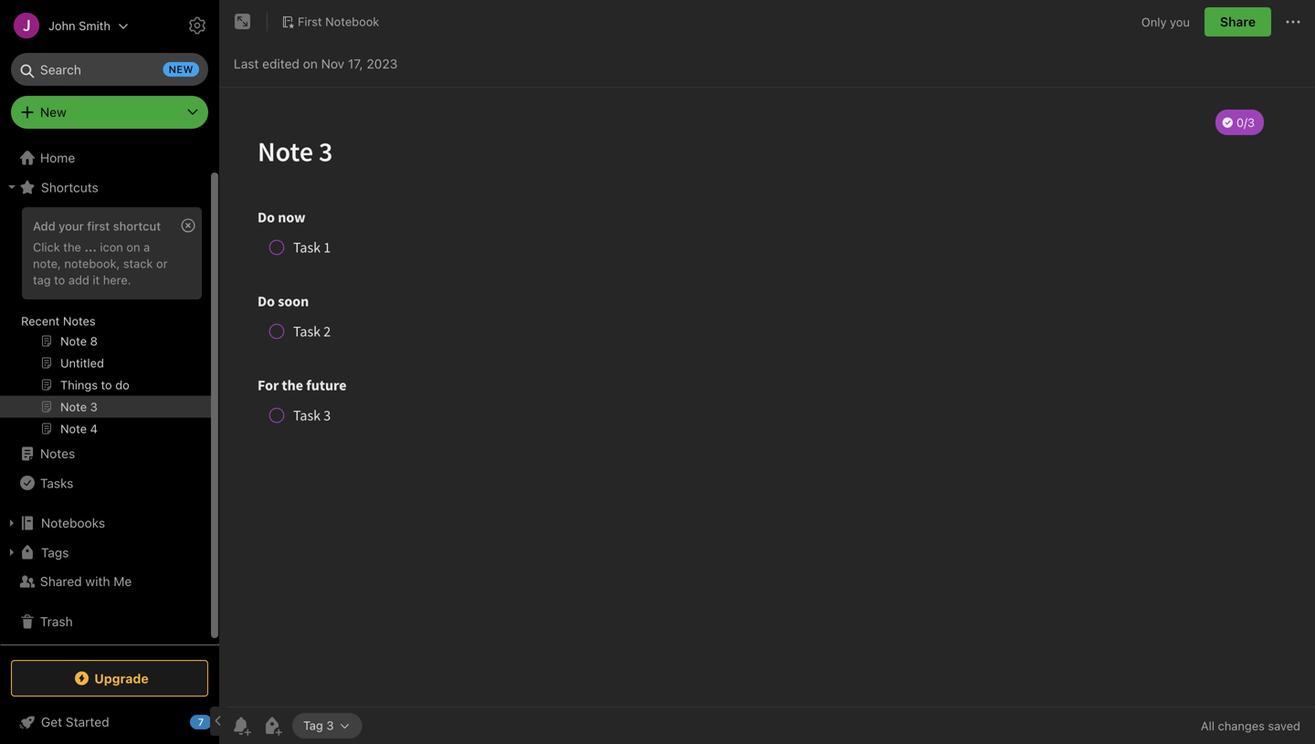 Task type: vqa. For each thing, say whether or not it's contained in the screenshot.
Add
yes



Task type: describe. For each thing, give the bounding box(es) containing it.
tag 3
[[303, 719, 334, 733]]

new button
[[11, 96, 208, 129]]

it
[[93, 273, 100, 287]]

shared with me
[[40, 574, 132, 589]]

home link
[[0, 143, 219, 173]]

last edited on nov 17, 2023
[[234, 56, 398, 71]]

add tag image
[[261, 715, 283, 737]]

trash
[[40, 614, 73, 630]]

Account field
[[0, 7, 129, 44]]

...
[[85, 240, 97, 254]]

tag 3 button
[[292, 714, 362, 739]]

shortcuts button
[[0, 173, 211, 202]]

home
[[40, 150, 75, 165]]

first notebook
[[298, 15, 379, 28]]

click
[[33, 240, 60, 254]]

expand notebooks image
[[5, 516, 19, 531]]

notebooks
[[41, 516, 105, 531]]

Note Editor text field
[[219, 88, 1316, 707]]

1 vertical spatial notes
[[40, 446, 75, 461]]

your
[[59, 219, 84, 233]]

you
[[1171, 15, 1191, 29]]

Search text field
[[24, 53, 196, 86]]

new
[[169, 64, 194, 75]]

note,
[[33, 257, 61, 270]]

more actions image
[[1283, 11, 1305, 33]]

icon
[[100, 240, 123, 254]]

tag
[[303, 719, 323, 733]]

notebooks link
[[0, 509, 211, 538]]

nov
[[321, 56, 345, 71]]

settings image
[[186, 15, 208, 37]]

get started
[[41, 715, 109, 730]]

add your first shortcut
[[33, 219, 161, 233]]

upgrade button
[[11, 661, 208, 697]]

me
[[114, 574, 132, 589]]

notebook
[[325, 15, 379, 28]]

shortcut
[[113, 219, 161, 233]]

Tag 3 Tag actions field
[[334, 720, 351, 733]]

share
[[1221, 14, 1256, 29]]

new search field
[[24, 53, 199, 86]]

click the ...
[[33, 240, 97, 254]]

last
[[234, 56, 259, 71]]

john
[[48, 19, 75, 32]]

7
[[198, 717, 204, 729]]

changes
[[1219, 720, 1265, 733]]

to
[[54, 273, 65, 287]]

on inside note window 'element'
[[303, 56, 318, 71]]

add
[[33, 219, 56, 233]]

tasks button
[[0, 469, 211, 498]]

0 vertical spatial notes
[[63, 314, 96, 328]]



Task type: locate. For each thing, give the bounding box(es) containing it.
on left a on the top left of page
[[126, 240, 140, 254]]

on inside icon on a note, notebook, stack or tag to add it here.
[[126, 240, 140, 254]]

expand tags image
[[5, 546, 19, 560]]

saved
[[1269, 720, 1301, 733]]

all
[[1201, 720, 1215, 733]]

stack
[[123, 257, 153, 270]]

add
[[68, 273, 89, 287]]

icon on a note, notebook, stack or tag to add it here.
[[33, 240, 168, 287]]

tags button
[[0, 538, 211, 567]]

tags
[[41, 545, 69, 560]]

share button
[[1205, 7, 1272, 37]]

2023
[[367, 56, 398, 71]]

with
[[85, 574, 110, 589]]

a
[[144, 240, 150, 254]]

add a reminder image
[[230, 715, 252, 737]]

all changes saved
[[1201, 720, 1301, 733]]

group
[[0, 202, 211, 447]]

0 horizontal spatial on
[[126, 240, 140, 254]]

first
[[87, 219, 110, 233]]

3
[[327, 719, 334, 733]]

john smith
[[48, 19, 111, 32]]

More actions field
[[1283, 7, 1305, 37]]

click to collapse image
[[212, 711, 226, 733]]

notes
[[63, 314, 96, 328], [40, 446, 75, 461]]

shortcuts
[[41, 180, 99, 195]]

recent notes
[[21, 314, 96, 328]]

started
[[66, 715, 109, 730]]

group containing add your first shortcut
[[0, 202, 211, 447]]

notes up tasks
[[40, 446, 75, 461]]

Help and Learning task checklist field
[[0, 708, 219, 737]]

edited
[[262, 56, 300, 71]]

first
[[298, 15, 322, 28]]

upgrade
[[94, 671, 149, 686]]

notes link
[[0, 440, 211, 469]]

tag
[[33, 273, 51, 287]]

the
[[63, 240, 81, 254]]

only
[[1142, 15, 1167, 29]]

smith
[[79, 19, 111, 32]]

first notebook button
[[275, 9, 386, 35]]

on left nov
[[303, 56, 318, 71]]

note window element
[[219, 0, 1316, 745]]

new
[[40, 105, 67, 120]]

tree containing home
[[0, 143, 219, 648]]

shared with me link
[[0, 567, 211, 597]]

1 horizontal spatial on
[[303, 56, 318, 71]]

or
[[156, 257, 168, 270]]

tasks
[[40, 476, 73, 491]]

on
[[303, 56, 318, 71], [126, 240, 140, 254]]

recent
[[21, 314, 60, 328]]

notes right recent
[[63, 314, 96, 328]]

0 vertical spatial on
[[303, 56, 318, 71]]

17,
[[348, 56, 363, 71]]

shared
[[40, 574, 82, 589]]

only you
[[1142, 15, 1191, 29]]

get
[[41, 715, 62, 730]]

tree
[[0, 143, 219, 648]]

1 vertical spatial on
[[126, 240, 140, 254]]

expand note image
[[232, 11, 254, 33]]

here.
[[103, 273, 131, 287]]

notebook,
[[64, 257, 120, 270]]

trash link
[[0, 608, 211, 637]]



